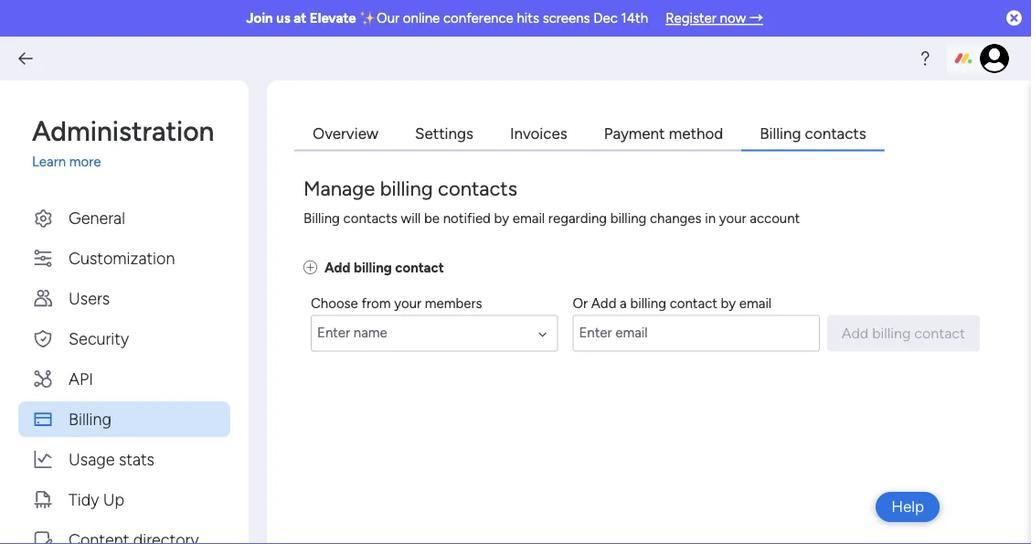 Task type: describe. For each thing, give the bounding box(es) containing it.
2 vertical spatial contacts
[[344, 210, 398, 226]]

will
[[401, 210, 421, 226]]

screens
[[543, 10, 590, 27]]

tidy up button
[[18, 482, 230, 517]]

by inside manage billing contacts billing contacts will be notified by email regarding billing changes in your account
[[494, 210, 510, 226]]

overview link
[[295, 117, 397, 151]]

settings
[[415, 124, 474, 143]]

email inside manage billing contacts billing contacts will be notified by email regarding billing changes in your account
[[513, 210, 545, 226]]

our
[[377, 10, 400, 27]]

users button
[[18, 280, 230, 316]]

help
[[892, 498, 925, 516]]

elevate
[[310, 10, 356, 27]]

billing right a
[[631, 295, 667, 311]]

→
[[750, 10, 764, 27]]

general button
[[18, 200, 230, 236]]

Enter email text field
[[573, 315, 820, 352]]

us
[[276, 10, 291, 27]]

billing contacts
[[760, 124, 867, 143]]

back to workspace image
[[16, 49, 35, 68]]

now
[[720, 10, 747, 27]]

your inside manage billing contacts billing contacts will be notified by email regarding billing changes in your account
[[720, 210, 747, 226]]

a
[[620, 295, 627, 311]]

general
[[69, 208, 125, 227]]

bob builder image
[[981, 44, 1010, 73]]

0 horizontal spatial your
[[394, 295, 422, 311]]

1 horizontal spatial email
[[740, 295, 772, 311]]

invoices link
[[492, 117, 586, 151]]

manage billing contacts billing contacts will be notified by email regarding billing changes in your account
[[304, 177, 801, 226]]

conference
[[444, 10, 514, 27]]

register now → link
[[666, 10, 764, 27]]

account
[[750, 210, 801, 226]]

register
[[666, 10, 717, 27]]

0 vertical spatial contact
[[395, 260, 444, 276]]

customization
[[69, 248, 175, 268]]

members
[[425, 295, 483, 311]]

or add a billing contact by email
[[573, 295, 772, 311]]

1 horizontal spatial contact
[[670, 295, 718, 311]]

dec
[[594, 10, 618, 27]]

security button
[[18, 321, 230, 356]]

payment method link
[[586, 117, 742, 151]]

add billing contact
[[325, 260, 444, 276]]

1 vertical spatial by
[[721, 295, 736, 311]]

billing contacts link
[[742, 117, 885, 151]]

up
[[103, 489, 125, 509]]

from
[[362, 295, 391, 311]]

✨
[[360, 10, 374, 27]]



Task type: vqa. For each thing, say whether or not it's contained in the screenshot.
"the"
no



Task type: locate. For each thing, give the bounding box(es) containing it.
your
[[720, 210, 747, 226], [394, 295, 422, 311]]

by up enter email text box
[[721, 295, 736, 311]]

billing down manage
[[304, 210, 340, 226]]

billing up will at the top
[[380, 177, 433, 201]]

billing inside billing button
[[69, 409, 112, 429]]

1 vertical spatial add
[[592, 295, 617, 311]]

in
[[705, 210, 716, 226]]

email up enter email text box
[[740, 295, 772, 311]]

1 horizontal spatial add
[[592, 295, 617, 311]]

1 vertical spatial contacts
[[438, 177, 518, 201]]

14th
[[622, 10, 649, 27]]

usage stats button
[[18, 441, 230, 477]]

add
[[325, 260, 351, 276], [592, 295, 617, 311]]

register now →
[[666, 10, 764, 27]]

None text field
[[311, 315, 558, 352]]

usage stats
[[69, 449, 155, 469]]

tidy up
[[69, 489, 125, 509]]

help button
[[876, 492, 940, 522]]

add left a
[[592, 295, 617, 311]]

0 vertical spatial your
[[720, 210, 747, 226]]

0 vertical spatial email
[[513, 210, 545, 226]]

0 horizontal spatial add
[[325, 260, 351, 276]]

billing for billing
[[69, 409, 112, 429]]

payment
[[604, 124, 665, 143]]

tidy
[[69, 489, 99, 509]]

billing
[[760, 124, 802, 143], [304, 210, 340, 226], [69, 409, 112, 429]]

0 vertical spatial by
[[494, 210, 510, 226]]

email
[[513, 210, 545, 226], [740, 295, 772, 311]]

Enter name text field
[[311, 315, 558, 352]]

billing up from on the bottom of page
[[354, 260, 392, 276]]

contact up choose from your members
[[395, 260, 444, 276]]

manage
[[304, 177, 375, 201]]

choose
[[311, 295, 358, 311]]

2 horizontal spatial billing
[[760, 124, 802, 143]]

more
[[69, 154, 101, 170]]

stats
[[119, 449, 155, 469]]

invoices
[[510, 124, 568, 143]]

billing inside manage billing contacts billing contacts will be notified by email regarding billing changes in your account
[[304, 210, 340, 226]]

2 horizontal spatial contacts
[[805, 124, 867, 143]]

payment method
[[604, 124, 724, 143]]

0 horizontal spatial contact
[[395, 260, 444, 276]]

notified
[[443, 210, 491, 226]]

learn more link
[[32, 152, 230, 172]]

0 vertical spatial add
[[325, 260, 351, 276]]

billing left changes
[[611, 210, 647, 226]]

or
[[573, 295, 588, 311]]

learn
[[32, 154, 66, 170]]

0 horizontal spatial by
[[494, 210, 510, 226]]

1 vertical spatial your
[[394, 295, 422, 311]]

settings link
[[397, 117, 492, 151]]

your right in
[[720, 210, 747, 226]]

dapulse plus image
[[304, 260, 317, 276]]

1 horizontal spatial by
[[721, 295, 736, 311]]

by right the notified
[[494, 210, 510, 226]]

help image
[[917, 49, 935, 68]]

administration
[[32, 114, 214, 147]]

1 horizontal spatial billing
[[304, 210, 340, 226]]

users
[[69, 288, 110, 308]]

contact
[[395, 260, 444, 276], [670, 295, 718, 311]]

security
[[69, 328, 129, 348]]

add right dapulse plus icon
[[325, 260, 351, 276]]

your right from on the bottom of page
[[394, 295, 422, 311]]

hits
[[517, 10, 540, 27]]

billing up usage
[[69, 409, 112, 429]]

billing inside billing contacts link
[[760, 124, 802, 143]]

regarding
[[549, 210, 607, 226]]

2 vertical spatial billing
[[69, 409, 112, 429]]

choose from your members
[[311, 295, 483, 311]]

method
[[669, 124, 724, 143]]

join us at elevate ✨ our online conference hits screens dec 14th
[[246, 10, 649, 27]]

email left regarding on the right top of the page
[[513, 210, 545, 226]]

at
[[294, 10, 307, 27]]

customization button
[[18, 240, 230, 276]]

contacts
[[805, 124, 867, 143], [438, 177, 518, 201], [344, 210, 398, 226]]

1 horizontal spatial contacts
[[438, 177, 518, 201]]

usage
[[69, 449, 115, 469]]

1 horizontal spatial your
[[720, 210, 747, 226]]

1 vertical spatial contact
[[670, 295, 718, 311]]

contact up enter email text box
[[670, 295, 718, 311]]

billing button
[[18, 401, 230, 437]]

join
[[246, 10, 273, 27]]

administration learn more
[[32, 114, 214, 170]]

1 vertical spatial billing
[[304, 210, 340, 226]]

api
[[69, 369, 93, 388]]

0 vertical spatial contacts
[[805, 124, 867, 143]]

changes
[[650, 210, 702, 226]]

billing for billing contacts
[[760, 124, 802, 143]]

billing right method
[[760, 124, 802, 143]]

be
[[424, 210, 440, 226]]

0 horizontal spatial email
[[513, 210, 545, 226]]

billing
[[380, 177, 433, 201], [611, 210, 647, 226], [354, 260, 392, 276], [631, 295, 667, 311]]

0 horizontal spatial contacts
[[344, 210, 398, 226]]

1 vertical spatial email
[[740, 295, 772, 311]]

0 vertical spatial billing
[[760, 124, 802, 143]]

api button
[[18, 361, 230, 397]]

by
[[494, 210, 510, 226], [721, 295, 736, 311]]

overview
[[313, 124, 379, 143]]

0 horizontal spatial billing
[[69, 409, 112, 429]]

online
[[403, 10, 440, 27]]



